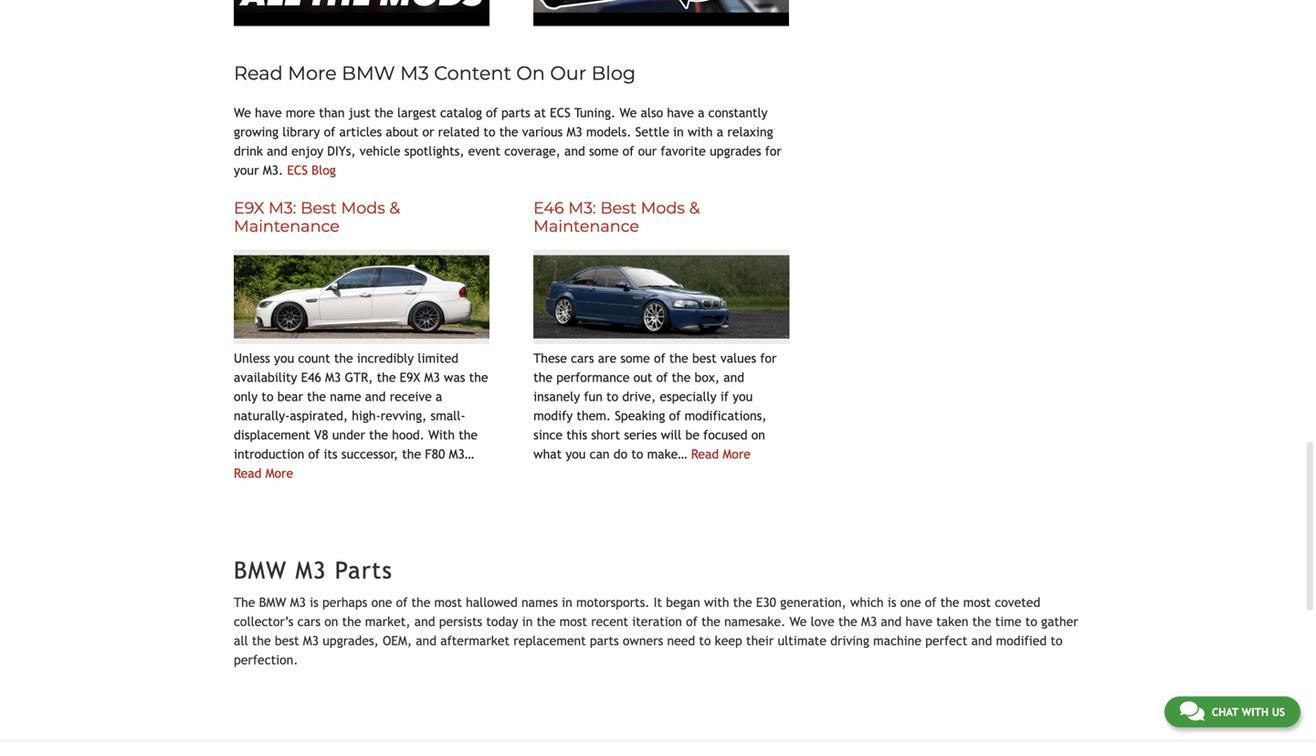 Task type: locate. For each thing, give the bounding box(es) containing it.
best up box,
[[693, 351, 717, 366]]

most up persists
[[435, 596, 462, 610]]

1 horizontal spatial is
[[888, 596, 897, 610]]

2 horizontal spatial most
[[964, 596, 992, 610]]

more down introduction
[[266, 466, 293, 481]]

m3
[[400, 62, 429, 85], [567, 125, 583, 139], [325, 370, 341, 385], [424, 370, 440, 385], [296, 557, 327, 584], [290, 596, 306, 610], [862, 615, 878, 629], [303, 634, 319, 649]]

& for e46 m3: best mods & maintenance
[[690, 198, 700, 218]]

m3 up name
[[325, 370, 341, 385]]

1 horizontal spatial ecs
[[550, 106, 571, 120]]

1 best from the left
[[301, 198, 337, 218]]

with left us
[[1242, 706, 1269, 719]]

2 & from the left
[[690, 198, 700, 218]]

1 vertical spatial for
[[761, 351, 777, 366]]

1 m3: from the left
[[269, 198, 297, 218]]

best down models.
[[601, 198, 637, 218]]

aspirated,
[[290, 409, 348, 423]]

maintenance inside e46 m3: best mods & maintenance
[[534, 216, 640, 236]]

these
[[534, 351, 567, 366]]

blog down enjoy
[[312, 163, 336, 178]]

m3 down limited
[[424, 370, 440, 385]]

e46 down count at the top of page
[[301, 370, 321, 385]]

cars
[[571, 351, 594, 366], [298, 615, 321, 629]]

e9x inside unless you count the incredibly limited availability e46 m3 gtr, the e9x m3 was the only to bear the name and receive a naturally-aspirated, high-revving, small- displacement v8 under the hood. with the introduction of its successor, the f80 m3… read more
[[400, 370, 421, 385]]

e9x up receive
[[400, 370, 421, 385]]

modify
[[534, 409, 573, 423]]

generation,
[[781, 596, 847, 610]]

0 vertical spatial for
[[766, 144, 782, 159]]

0 vertical spatial in
[[674, 125, 684, 139]]

2 horizontal spatial in
[[674, 125, 684, 139]]

comments image
[[1181, 701, 1205, 723]]

1 vertical spatial e46
[[301, 370, 321, 385]]

be
[[686, 428, 700, 443]]

0 horizontal spatial best
[[275, 634, 299, 649]]

1 horizontal spatial m3:
[[569, 198, 596, 218]]

0 vertical spatial e9x
[[234, 198, 264, 218]]

speaking
[[615, 409, 666, 423]]

of up drive,
[[654, 351, 666, 366]]

m3: down models.
[[569, 198, 596, 218]]

ecs
[[550, 106, 571, 120], [287, 163, 308, 178]]

1 vertical spatial more
[[723, 447, 751, 462]]

more inside unless you count the incredibly limited availability e46 m3 gtr, the e9x m3 was the only to bear the name and receive a naturally-aspirated, high-revving, small- displacement v8 under the hood. with the introduction of its successor, the f80 m3… read more
[[266, 466, 293, 481]]

of down than
[[324, 125, 336, 139]]

0 vertical spatial ecs
[[550, 106, 571, 120]]

m3: for e9x
[[269, 198, 297, 218]]

read more link down focused
[[692, 447, 751, 462]]

have
[[255, 106, 282, 120], [667, 106, 694, 120], [906, 615, 933, 629]]

0 horizontal spatial cars
[[298, 615, 321, 629]]

values
[[721, 351, 757, 366]]

bmw up just
[[342, 62, 395, 85]]

some up out
[[621, 351, 650, 366]]

& down the favorite
[[690, 198, 700, 218]]

0 horizontal spatial in
[[522, 615, 533, 629]]

1 horizontal spatial mods
[[641, 198, 685, 218]]

if
[[721, 390, 729, 404]]

1 horizontal spatial you
[[566, 447, 586, 462]]

v8
[[314, 428, 329, 443]]

e46 inside e46 m3: best mods & maintenance
[[534, 198, 564, 218]]

0 vertical spatial blog
[[592, 62, 636, 85]]

mods inside e46 m3: best mods & maintenance
[[641, 198, 685, 218]]

replacement
[[514, 634, 586, 649]]

bmw up collector's
[[259, 596, 286, 610]]

some inside "these cars are some of the best values for the performance out of the box, and insanely fun to drive, especially if you modify them. speaking of modifications, since this short series will be focused on what you can do to make…"
[[621, 351, 650, 366]]

read more link
[[692, 447, 751, 462], [234, 466, 293, 481]]

on right focused
[[752, 428, 766, 443]]

mods down our
[[641, 198, 685, 218]]

owners
[[623, 634, 664, 649]]

1 maintenance from the left
[[234, 216, 340, 236]]

in right names
[[562, 596, 573, 610]]

mods
[[341, 198, 385, 218], [641, 198, 685, 218]]

1 horizontal spatial read more link
[[692, 447, 751, 462]]

2 vertical spatial in
[[522, 615, 533, 629]]

for inside we have more than just the largest catalog of parts at ecs tuning. we also have a constantly growing library of articles about or related to the various m3 models. settle in with a relaxing drink and enjoy diys, vehicle spotlights, event coverage, and some of our favorite upgrades for your m3.
[[766, 144, 782, 159]]

2 vertical spatial bmw
[[259, 596, 286, 610]]

parts down recent
[[590, 634, 619, 649]]

2 m3: from the left
[[569, 198, 596, 218]]

best up perfection.
[[275, 634, 299, 649]]

0 horizontal spatial maintenance
[[234, 216, 340, 236]]

time
[[996, 615, 1022, 629]]

1 vertical spatial in
[[562, 596, 573, 610]]

read inside unless you count the incredibly limited availability e46 m3 gtr, the e9x m3 was the only to bear the name and receive a naturally-aspirated, high-revving, small- displacement v8 under the hood. with the introduction of its successor, the f80 m3… read more
[[234, 466, 262, 481]]

parts left the at
[[502, 106, 531, 120]]

2 horizontal spatial have
[[906, 615, 933, 629]]

or
[[423, 125, 434, 139]]

more for read more bmw m3 content on our blog
[[288, 62, 337, 85]]

our
[[550, 62, 587, 85]]

was
[[444, 370, 466, 385]]

drink
[[234, 144, 263, 159]]

1 horizontal spatial in
[[562, 596, 573, 610]]

a up small-
[[436, 390, 443, 404]]

1 & from the left
[[390, 198, 400, 218]]

& down vehicle at the top of the page
[[390, 198, 400, 218]]

1 horizontal spatial best
[[601, 198, 637, 218]]

to down availability
[[262, 390, 274, 404]]

your
[[234, 163, 259, 178]]

m3: inside e9x m3: best mods & maintenance
[[269, 198, 297, 218]]

0 vertical spatial best
[[693, 351, 717, 366]]

0 horizontal spatial &
[[390, 198, 400, 218]]

best inside e9x m3: best mods & maintenance
[[301, 198, 337, 218]]

0 vertical spatial read more link
[[692, 447, 751, 462]]

and up high-
[[365, 390, 386, 404]]

driving
[[831, 634, 870, 649]]

0 horizontal spatial read more link
[[234, 466, 293, 481]]

most
[[435, 596, 462, 610], [964, 596, 992, 610], [560, 615, 588, 629]]

0 horizontal spatial a
[[436, 390, 443, 404]]

1 horizontal spatial e9x
[[400, 370, 421, 385]]

cars inside "these cars are some of the best values for the performance out of the box, and insanely fun to drive, especially if you modify them. speaking of modifications, since this short series will be focused on what you can do to make…"
[[571, 351, 594, 366]]

1 vertical spatial a
[[717, 125, 724, 139]]

0 horizontal spatial mods
[[341, 198, 385, 218]]

m3.
[[263, 163, 283, 178]]

naturally-
[[234, 409, 290, 423]]

iteration
[[633, 615, 683, 629]]

a left constantly at the right top of page
[[698, 106, 705, 120]]

0 horizontal spatial you
[[274, 351, 294, 366]]

cars up performance
[[571, 351, 594, 366]]

we up ultimate
[[790, 615, 807, 629]]

for down relaxing
[[766, 144, 782, 159]]

e9x m3: best mods & maintenance image
[[234, 250, 490, 344]]

in down names
[[522, 615, 533, 629]]

on inside "these cars are some of the best values for the performance out of the box, and insanely fun to drive, especially if you modify them. speaking of modifications, since this short series will be focused on what you can do to make…"
[[752, 428, 766, 443]]

0 horizontal spatial m3:
[[269, 198, 297, 218]]

some down models.
[[589, 144, 619, 159]]

e46 m3: best mods & maintenance link
[[534, 198, 700, 236]]

0 horizontal spatial e9x
[[234, 198, 264, 218]]

make…
[[648, 447, 688, 462]]

limited
[[418, 351, 459, 366]]

love
[[811, 615, 835, 629]]

1 vertical spatial ecs
[[287, 163, 308, 178]]

2 horizontal spatial we
[[790, 615, 807, 629]]

parts
[[502, 106, 531, 120], [590, 634, 619, 649]]

ecs blog
[[287, 163, 336, 178]]

articles
[[339, 125, 382, 139]]

mods for e46 m3: best mods & maintenance
[[641, 198, 685, 218]]

is left the perhaps
[[310, 596, 319, 610]]

0 vertical spatial read
[[234, 62, 283, 85]]

& inside e46 m3: best mods & maintenance
[[690, 198, 700, 218]]

machine
[[874, 634, 922, 649]]

2 maintenance from the left
[[534, 216, 640, 236]]

on down the perhaps
[[325, 615, 339, 629]]

have up machine
[[906, 615, 933, 629]]

high-
[[352, 409, 381, 423]]

read more link down introduction
[[234, 466, 293, 481]]

2 vertical spatial read
[[234, 466, 262, 481]]

m3: down m3.
[[269, 198, 297, 218]]

best inside e46 m3: best mods & maintenance
[[601, 198, 637, 218]]

have up growing
[[255, 106, 282, 120]]

0 vertical spatial e46
[[534, 198, 564, 218]]

2 best from the left
[[601, 198, 637, 218]]

their
[[747, 634, 774, 649]]

best down ecs blog
[[301, 198, 337, 218]]

e46 down coverage, at the left of page
[[534, 198, 564, 218]]

is
[[310, 596, 319, 610], [888, 596, 897, 610]]

maintenance for e9x
[[234, 216, 340, 236]]

and down values at the right of the page
[[724, 370, 745, 385]]

0 vertical spatial cars
[[571, 351, 594, 366]]

blog
[[592, 62, 636, 85], [312, 163, 336, 178]]

we
[[234, 106, 251, 120], [620, 106, 637, 120], [790, 615, 807, 629]]

about
[[386, 125, 419, 139]]

m3 down bmw m3 parts
[[290, 596, 306, 610]]

best
[[301, 198, 337, 218], [601, 198, 637, 218]]

maintenance inside e9x m3: best mods & maintenance
[[234, 216, 340, 236]]

this
[[567, 428, 588, 443]]

2 mods from the left
[[641, 198, 685, 218]]

do
[[614, 447, 628, 462]]

1 vertical spatial cars
[[298, 615, 321, 629]]

& inside e9x m3: best mods & maintenance
[[390, 198, 400, 218]]

of inside unless you count the incredibly limited availability e46 m3 gtr, the e9x m3 was the only to bear the name and receive a naturally-aspirated, high-revving, small- displacement v8 under the hood. with the introduction of its successor, the f80 m3… read more
[[308, 447, 320, 462]]

m3…
[[449, 447, 474, 462]]

ecs blog link
[[287, 163, 336, 178]]

2 one from the left
[[901, 596, 922, 610]]

0 horizontal spatial blog
[[312, 163, 336, 178]]

coveted
[[995, 596, 1041, 610]]

0 vertical spatial you
[[274, 351, 294, 366]]

for right values at the right of the page
[[761, 351, 777, 366]]

more
[[288, 62, 337, 85], [723, 447, 751, 462], [266, 466, 293, 481]]

1 horizontal spatial cars
[[571, 351, 594, 366]]

to up "event"
[[484, 125, 496, 139]]

maintenance
[[234, 216, 340, 236], [534, 216, 640, 236]]

one up machine
[[901, 596, 922, 610]]

in
[[674, 125, 684, 139], [562, 596, 573, 610], [522, 615, 533, 629]]

one up market,
[[372, 596, 392, 610]]

m3: inside e46 m3: best mods & maintenance
[[569, 198, 596, 218]]

2 vertical spatial more
[[266, 466, 293, 481]]

favorite
[[661, 144, 706, 159]]

spotlights,
[[405, 144, 465, 159]]

0 vertical spatial with
[[688, 125, 713, 139]]

0 horizontal spatial best
[[301, 198, 337, 218]]

1 vertical spatial on
[[325, 615, 339, 629]]

to down gather
[[1051, 634, 1063, 649]]

m3 down tuning.
[[567, 125, 583, 139]]

1 horizontal spatial some
[[621, 351, 650, 366]]

bmw up the
[[234, 557, 287, 584]]

you right if
[[733, 390, 753, 404]]

blog up tuning.
[[592, 62, 636, 85]]

ecs right the at
[[550, 106, 571, 120]]

have right also
[[667, 106, 694, 120]]

1 horizontal spatial &
[[690, 198, 700, 218]]

content
[[434, 62, 512, 85]]

with inside we have more than just the largest catalog of parts at ecs tuning. we also have a constantly growing library of articles about or related to the various m3 models. settle in with a relaxing drink and enjoy diys, vehicle spotlights, event coverage, and some of our favorite upgrades for your m3.
[[688, 125, 713, 139]]

upgrades,
[[323, 634, 379, 649]]

1 vertical spatial you
[[733, 390, 753, 404]]

mods inside e9x m3: best mods & maintenance
[[341, 198, 385, 218]]

1 horizontal spatial e46
[[534, 198, 564, 218]]

1 horizontal spatial on
[[752, 428, 766, 443]]

1 horizontal spatial parts
[[590, 634, 619, 649]]

0 horizontal spatial on
[[325, 615, 339, 629]]

modified
[[997, 634, 1047, 649]]

we left also
[[620, 106, 637, 120]]

we up growing
[[234, 106, 251, 120]]

1 vertical spatial best
[[275, 634, 299, 649]]

m3: for e46
[[569, 198, 596, 218]]

0 horizontal spatial one
[[372, 596, 392, 610]]

0 horizontal spatial is
[[310, 596, 319, 610]]

under
[[332, 428, 365, 443]]

of left its on the bottom left of page
[[308, 447, 320, 462]]

of up market,
[[396, 596, 408, 610]]

m3 up the perhaps
[[296, 557, 327, 584]]

it
[[654, 596, 663, 610]]

0 vertical spatial bmw
[[342, 62, 395, 85]]

m3 up largest
[[400, 62, 429, 85]]

best inside "these cars are some of the best values for the performance out of the box, and insanely fun to drive, especially if you modify them. speaking of modifications, since this short series will be focused on what you can do to make…"
[[693, 351, 717, 366]]

0 vertical spatial parts
[[502, 106, 531, 120]]

mods down vehicle at the top of the page
[[341, 198, 385, 218]]

2 vertical spatial a
[[436, 390, 443, 404]]

most up the taken
[[964, 596, 992, 610]]

1 horizontal spatial one
[[901, 596, 922, 610]]

1 vertical spatial e9x
[[400, 370, 421, 385]]

to right do
[[632, 447, 644, 462]]

aftermarket
[[441, 634, 510, 649]]

0 horizontal spatial some
[[589, 144, 619, 159]]

of up the will
[[670, 409, 681, 423]]

with right began
[[705, 596, 730, 610]]

will
[[661, 428, 682, 443]]

event
[[469, 144, 501, 159]]

read
[[234, 62, 283, 85], [692, 447, 719, 462], [234, 466, 262, 481]]

more up more
[[288, 62, 337, 85]]

bmw
[[342, 62, 395, 85], [234, 557, 287, 584], [259, 596, 286, 610]]

read down introduction
[[234, 466, 262, 481]]

in inside we have more than just the largest catalog of parts at ecs tuning. we also have a constantly growing library of articles about or related to the various m3 models. settle in with a relaxing drink and enjoy diys, vehicle spotlights, event coverage, and some of our favorite upgrades for your m3.
[[674, 125, 684, 139]]

one
[[372, 596, 392, 610], [901, 596, 922, 610]]

0 horizontal spatial e46
[[301, 370, 321, 385]]

in up the favorite
[[674, 125, 684, 139]]

and right perfect on the right of the page
[[972, 634, 993, 649]]

1 horizontal spatial maintenance
[[534, 216, 640, 236]]

ecs down enjoy
[[287, 163, 308, 178]]

2 horizontal spatial you
[[733, 390, 753, 404]]

hood.
[[392, 428, 425, 443]]

1 vertical spatial with
[[705, 596, 730, 610]]

read down the be
[[692, 447, 719, 462]]

catalog
[[440, 106, 482, 120]]

of right catalog
[[486, 106, 498, 120]]

perfect
[[926, 634, 968, 649]]

persists
[[439, 615, 483, 629]]

0 vertical spatial on
[[752, 428, 766, 443]]

with up the favorite
[[688, 125, 713, 139]]

more down focused
[[723, 447, 751, 462]]

0 vertical spatial more
[[288, 62, 337, 85]]

out
[[634, 370, 653, 385]]

e46
[[534, 198, 564, 218], [301, 370, 321, 385]]

is right "which"
[[888, 596, 897, 610]]

you down this
[[566, 447, 586, 462]]

a up upgrades
[[717, 125, 724, 139]]

cars right collector's
[[298, 615, 321, 629]]

0 vertical spatial some
[[589, 144, 619, 159]]

most up replacement
[[560, 615, 588, 629]]

constantly
[[709, 106, 768, 120]]

1 vertical spatial parts
[[590, 634, 619, 649]]

0 horizontal spatial parts
[[502, 106, 531, 120]]

e9x down your
[[234, 198, 264, 218]]

diys,
[[327, 144, 356, 159]]

2 vertical spatial you
[[566, 447, 586, 462]]

1 vertical spatial some
[[621, 351, 650, 366]]

1 horizontal spatial a
[[698, 106, 705, 120]]

1 vertical spatial read more link
[[234, 466, 293, 481]]

keep
[[715, 634, 743, 649]]

receive
[[390, 390, 432, 404]]

you up availability
[[274, 351, 294, 366]]

1 mods from the left
[[341, 198, 385, 218]]

1 horizontal spatial have
[[667, 106, 694, 120]]

1 vertical spatial read
[[692, 447, 719, 462]]

these cars are some of the best values for the performance out of the box, and insanely fun to drive, especially if you modify them. speaking of modifications, since this short series will be focused on what you can do to make…
[[534, 351, 777, 462]]

1 horizontal spatial best
[[693, 351, 717, 366]]

taken
[[937, 615, 969, 629]]

for inside "these cars are some of the best values for the performance out of the box, and insanely fun to drive, especially if you modify them. speaking of modifications, since this short series will be focused on what you can do to make…"
[[761, 351, 777, 366]]

for
[[766, 144, 782, 159], [761, 351, 777, 366]]

read up growing
[[234, 62, 283, 85]]



Task type: describe. For each thing, give the bounding box(es) containing it.
2 is from the left
[[888, 596, 897, 610]]

parts
[[335, 557, 393, 584]]

also
[[641, 106, 664, 120]]

on inside the bmw m3 is perhaps one of the most hallowed names in motorsports. it began with the e30 generation, which is one of the most coveted collector's cars on the market, and persists today in the most recent iteration of the namesake. we love the m3 and have taken the time to gather all the best m3 upgrades, oem, and aftermarket replacement parts owners need to keep their ultimate driving machine perfect and modified to perfection.
[[325, 615, 339, 629]]

2 vertical spatial with
[[1242, 706, 1269, 719]]

parts inside we have more than just the largest catalog of parts at ecs tuning. we also have a constantly growing library of articles about or related to the various m3 models. settle in with a relaxing drink and enjoy diys, vehicle spotlights, event coverage, and some of our favorite upgrades for your m3.
[[502, 106, 531, 120]]

best inside the bmw m3 is perhaps one of the most hallowed names in motorsports. it began with the e30 generation, which is one of the most coveted collector's cars on the market, and persists today in the most recent iteration of the namesake. we love the m3 and have taken the time to gather all the best m3 upgrades, oem, and aftermarket replacement parts owners need to keep their ultimate driving machine perfect and modified to perfection.
[[275, 634, 299, 649]]

and up m3.
[[267, 144, 288, 159]]

perfection.
[[234, 653, 298, 668]]

read for read more bmw m3 content on our blog
[[234, 62, 283, 85]]

to left "keep"
[[699, 634, 711, 649]]

best for e9x
[[301, 198, 337, 218]]

namesake.
[[725, 615, 786, 629]]

e9x m3: best mods & maintenance link
[[234, 198, 400, 236]]

1 vertical spatial blog
[[312, 163, 336, 178]]

only
[[234, 390, 258, 404]]

0 vertical spatial a
[[698, 106, 705, 120]]

m3 left upgrades,
[[303, 634, 319, 649]]

and inside "these cars are some of the best values for the performance out of the box, and insanely fun to drive, especially if you modify them. speaking of modifications, since this short series will be focused on what you can do to make…"
[[724, 370, 745, 385]]

small-
[[431, 409, 466, 423]]

to up modified
[[1026, 615, 1038, 629]]

cars inside the bmw m3 is perhaps one of the most hallowed names in motorsports. it began with the e30 generation, which is one of the most coveted collector's cars on the market, and persists today in the most recent iteration of the namesake. we love the m3 and have taken the time to gather all the best m3 upgrades, oem, and aftermarket replacement parts owners need to keep their ultimate driving machine perfect and modified to perfection.
[[298, 615, 321, 629]]

bmw m3 parts
[[234, 557, 393, 584]]

collector's
[[234, 615, 294, 629]]

more
[[286, 106, 315, 120]]

introduction
[[234, 447, 305, 462]]

which
[[851, 596, 884, 610]]

settle
[[636, 125, 670, 139]]

today
[[487, 615, 519, 629]]

are
[[598, 351, 617, 366]]

mods for e9x m3: best mods & maintenance
[[341, 198, 385, 218]]

to inside we have more than just the largest catalog of parts at ecs tuning. we also have a constantly growing library of articles about or related to the various m3 models. settle in with a relaxing drink and enjoy diys, vehicle spotlights, event coverage, and some of our favorite upgrades for your m3.
[[484, 125, 496, 139]]

ultimate
[[778, 634, 827, 649]]

and inside unless you count the incredibly limited availability e46 m3 gtr, the e9x m3 was the only to bear the name and receive a naturally-aspirated, high-revving, small- displacement v8 under the hood. with the introduction of its successor, the f80 m3… read more
[[365, 390, 386, 404]]

parts inside the bmw m3 is perhaps one of the most hallowed names in motorsports. it began with the e30 generation, which is one of the most coveted collector's cars on the market, and persists today in the most recent iteration of the namesake. we love the m3 and have taken the time to gather all the best m3 upgrades, oem, and aftermarket replacement parts owners need to keep their ultimate driving machine perfect and modified to perfection.
[[590, 634, 619, 649]]

we inside the bmw m3 is perhaps one of the most hallowed names in motorsports. it began with the e30 generation, which is one of the most coveted collector's cars on the market, and persists today in the most recent iteration of the namesake. we love the m3 and have taken the time to gather all the best m3 upgrades, oem, and aftermarket replacement parts owners need to keep their ultimate driving machine perfect and modified to perfection.
[[790, 615, 807, 629]]

can
[[590, 447, 610, 462]]

its
[[324, 447, 338, 462]]

best for e46
[[601, 198, 637, 218]]

availability
[[234, 370, 297, 385]]

series
[[624, 428, 657, 443]]

vehicle
[[360, 144, 401, 159]]

2 horizontal spatial a
[[717, 125, 724, 139]]

the
[[234, 596, 255, 610]]

focused
[[704, 428, 748, 443]]

modifications,
[[685, 409, 767, 423]]

count
[[298, 351, 330, 366]]

to right fun
[[607, 390, 619, 404]]

read more
[[692, 447, 751, 462]]

chat
[[1213, 706, 1239, 719]]

all
[[234, 634, 248, 649]]

have inside the bmw m3 is perhaps one of the most hallowed names in motorsports. it began with the e30 generation, which is one of the most coveted collector's cars on the market, and persists today in the most recent iteration of the namesake. we love the m3 and have taken the time to gather all the best m3 upgrades, oem, and aftermarket replacement parts owners need to keep their ultimate driving machine perfect and modified to perfection.
[[906, 615, 933, 629]]

growing
[[234, 125, 279, 139]]

you inside unless you count the incredibly limited availability e46 m3 gtr, the e9x m3 was the only to bear the name and receive a naturally-aspirated, high-revving, small- displacement v8 under the hood. with the introduction of its successor, the f80 m3… read more
[[274, 351, 294, 366]]

successor,
[[342, 447, 398, 462]]

of right out
[[657, 370, 668, 385]]

read more link for e46 m3: best mods & maintenance
[[692, 447, 751, 462]]

1 horizontal spatial blog
[[592, 62, 636, 85]]

some inside we have more than just the largest catalog of parts at ecs tuning. we also have a constantly growing library of articles about or related to the various m3 models. settle in with a relaxing drink and enjoy diys, vehicle spotlights, event coverage, and some of our favorite upgrades for your m3.
[[589, 144, 619, 159]]

with inside the bmw m3 is perhaps one of the most hallowed names in motorsports. it began with the e30 generation, which is one of the most coveted collector's cars on the market, and persists today in the most recent iteration of the namesake. we love the m3 and have taken the time to gather all the best m3 upgrades, oem, and aftermarket replacement parts owners need to keep their ultimate driving machine perfect and modified to perfection.
[[705, 596, 730, 610]]

e9x m3: best mods & maintenance
[[234, 198, 400, 236]]

market,
[[365, 615, 411, 629]]

fun
[[584, 390, 603, 404]]

0 horizontal spatial most
[[435, 596, 462, 610]]

especially
[[660, 390, 717, 404]]

than
[[319, 106, 345, 120]]

1 is from the left
[[310, 596, 319, 610]]

0 horizontal spatial have
[[255, 106, 282, 120]]

a inside unless you count the incredibly limited availability e46 m3 gtr, the e9x m3 was the only to bear the name and receive a naturally-aspirated, high-revving, small- displacement v8 under the hood. with the introduction of its successor, the f80 m3… read more
[[436, 390, 443, 404]]

gtr,
[[345, 370, 373, 385]]

1 one from the left
[[372, 596, 392, 610]]

displacement
[[234, 428, 310, 443]]

drive,
[[623, 390, 656, 404]]

tuning.
[[575, 106, 616, 120]]

chat with us
[[1213, 706, 1286, 719]]

ecs inside we have more than just the largest catalog of parts at ecs tuning. we also have a constantly growing library of articles about or related to the various m3 models. settle in with a relaxing drink and enjoy diys, vehicle spotlights, event coverage, and some of our favorite upgrades for your m3.
[[550, 106, 571, 120]]

0 horizontal spatial we
[[234, 106, 251, 120]]

e9x inside e9x m3: best mods & maintenance
[[234, 198, 264, 218]]

e46 inside unless you count the incredibly limited availability e46 m3 gtr, the e9x m3 was the only to bear the name and receive a naturally-aspirated, high-revving, small- displacement v8 under the hood. with the introduction of its successor, the f80 m3… read more
[[301, 370, 321, 385]]

& for e9x m3: best mods & maintenance
[[390, 198, 400, 218]]

largest
[[397, 106, 437, 120]]

e46 m3: best mods & maintenance image
[[534, 250, 790, 344]]

m3 down "which"
[[862, 615, 878, 629]]

maintenance for e46
[[534, 216, 640, 236]]

just
[[349, 106, 371, 120]]

m3 inside we have more than just the largest catalog of parts at ecs tuning. we also have a constantly growing library of articles about or related to the various m3 models. settle in with a relaxing drink and enjoy diys, vehicle spotlights, event coverage, and some of our favorite upgrades for your m3.
[[567, 125, 583, 139]]

of down began
[[686, 615, 698, 629]]

and up machine
[[881, 615, 902, 629]]

bmw inside the bmw m3 is perhaps one of the most hallowed names in motorsports. it began with the e30 generation, which is one of the most coveted collector's cars on the market, and persists today in the most recent iteration of the namesake. we love the m3 and have taken the time to gather all the best m3 upgrades, oem, and aftermarket replacement parts owners need to keep their ultimate driving machine perfect and modified to perfection.
[[259, 596, 286, 610]]

at
[[535, 106, 546, 120]]

1 vertical spatial bmw
[[234, 557, 287, 584]]

1 horizontal spatial we
[[620, 106, 637, 120]]

our
[[638, 144, 657, 159]]

with
[[429, 428, 455, 443]]

name
[[330, 390, 361, 404]]

of up the taken
[[926, 596, 937, 610]]

since
[[534, 428, 563, 443]]

library
[[283, 125, 320, 139]]

f80
[[425, 447, 445, 462]]

relaxing
[[728, 125, 774, 139]]

read more link for e9x m3: best mods & maintenance
[[234, 466, 293, 481]]

of left our
[[623, 144, 635, 159]]

motorsports.
[[577, 596, 650, 610]]

recent
[[591, 615, 629, 629]]

enjoy
[[292, 144, 324, 159]]

short
[[592, 428, 621, 443]]

began
[[666, 596, 701, 610]]

hallowed
[[466, 596, 518, 610]]

what
[[534, 447, 562, 462]]

the bmw m3 is perhaps one of the most hallowed names in motorsports. it began with the e30 generation, which is one of the most coveted collector's cars on the market, and persists today in the most recent iteration of the namesake. we love the m3 and have taken the time to gather all the best m3 upgrades, oem, and aftermarket replacement parts owners need to keep their ultimate driving machine perfect and modified to perfection.
[[234, 596, 1079, 668]]

coverage,
[[505, 144, 561, 159]]

more for read more
[[723, 447, 751, 462]]

upgrades
[[710, 144, 762, 159]]

performance
[[557, 370, 630, 385]]

various
[[522, 125, 563, 139]]

0 horizontal spatial ecs
[[287, 163, 308, 178]]

them.
[[577, 409, 611, 423]]

incredibly
[[357, 351, 414, 366]]

unless you count the incredibly limited availability e46 m3 gtr, the e9x m3 was the only to bear the name and receive a naturally-aspirated, high-revving, small- displacement v8 under the hood. with the introduction of its successor, the f80 m3… read more
[[234, 351, 488, 481]]

and right oem,
[[416, 634, 437, 649]]

e46 m3: best mods & maintenance
[[534, 198, 700, 236]]

and left persists
[[415, 615, 435, 629]]

gather
[[1042, 615, 1079, 629]]

bear
[[278, 390, 303, 404]]

1 horizontal spatial most
[[560, 615, 588, 629]]

chat with us link
[[1165, 697, 1301, 728]]

and right coverage, at the left of page
[[565, 144, 586, 159]]

e30
[[756, 596, 777, 610]]

to inside unless you count the incredibly limited availability e46 m3 gtr, the e9x m3 was the only to bear the name and receive a naturally-aspirated, high-revving, small- displacement v8 under the hood. with the introduction of its successor, the f80 m3… read more
[[262, 390, 274, 404]]

read for read more
[[692, 447, 719, 462]]



Task type: vqa. For each thing, say whether or not it's contained in the screenshot.
2 at the bottom right
no



